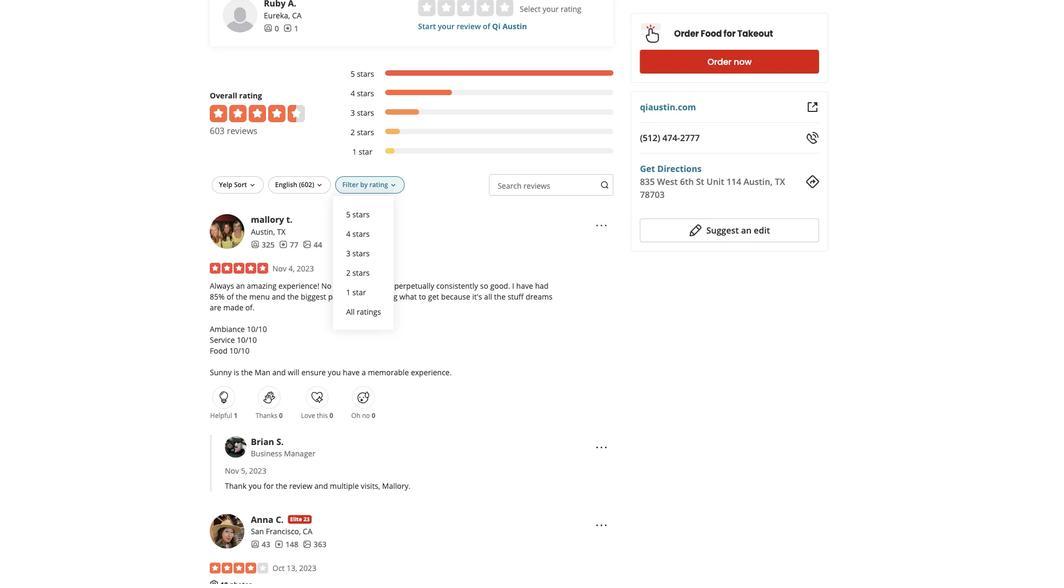 Task type: locate. For each thing, give the bounding box(es) containing it.
and
[[379, 280, 393, 291], [272, 291, 286, 302], [273, 367, 286, 377], [315, 481, 328, 491]]

(0 reactions) element right the thanks
[[279, 411, 283, 420]]

1 horizontal spatial you
[[328, 367, 341, 377]]

1 vertical spatial 10/10
[[237, 335, 257, 345]]

5 stars inside button
[[346, 209, 370, 219]]

2 stars inside button
[[346, 267, 370, 278]]

16 friends v2 image for anna c.
[[251, 540, 260, 549]]

austin, right 114
[[744, 176, 773, 187]]

2 horizontal spatial (0 reactions) element
[[372, 411, 376, 420]]

16 review v2 image left 77
[[279, 240, 288, 249]]

2 vertical spatial friends element
[[251, 539, 271, 550]]

1 vertical spatial for
[[264, 481, 274, 491]]

1 vertical spatial menu image
[[596, 441, 609, 454]]

it's
[[473, 291, 483, 302]]

16 review v2 image down eureka, ca
[[284, 24, 292, 33]]

of up made
[[227, 291, 234, 302]]

photo of mallory t. image
[[210, 214, 245, 249]]

1 horizontal spatial order
[[708, 56, 732, 68]]

1 vertical spatial 1 star
[[346, 287, 366, 297]]

1 horizontal spatial nov
[[273, 263, 287, 273]]

stars for filter reviews by 4 stars rating element
[[357, 88, 374, 98]]

nov for nov 4, 2023
[[273, 263, 287, 273]]

0 vertical spatial austin,
[[744, 176, 773, 187]]

for down the business on the bottom
[[264, 481, 274, 491]]

1 horizontal spatial (0 reactions) element
[[330, 411, 334, 420]]

1 star inside "element"
[[353, 146, 373, 157]]

2023 right "5,"
[[249, 466, 267, 476]]

0 vertical spatial tx
[[775, 176, 786, 187]]

5 stars for 5 stars button
[[346, 209, 370, 219]]

1 vertical spatial 3
[[346, 248, 351, 258]]

stars inside 5 stars button
[[353, 209, 370, 219]]

0 vertical spatial have
[[517, 280, 534, 291]]

elite 23 link
[[288, 515, 312, 524]]

nov left 4,
[[273, 263, 287, 273]]

2 vertical spatial 16 review v2 image
[[275, 540, 284, 549]]

1 vertical spatial 16 review v2 image
[[279, 240, 288, 249]]

1 vertical spatial 16 photos v2 image
[[303, 540, 312, 549]]

0 vertical spatial is
[[361, 291, 366, 302]]

of.
[[246, 302, 255, 312]]

3 menu image from the top
[[596, 519, 609, 532]]

star down 2 stars button
[[353, 287, 366, 297]]

1 vertical spatial photos element
[[303, 539, 327, 550]]

1 vertical spatial an
[[236, 280, 245, 291]]

for
[[724, 28, 736, 40], [264, 481, 274, 491]]

0 horizontal spatial reviews
[[227, 125, 258, 137]]

friends element
[[264, 23, 279, 33], [251, 239, 275, 250], [251, 539, 271, 550]]

0 vertical spatial your
[[543, 3, 559, 14]]

so
[[481, 280, 489, 291]]

reviews element
[[284, 23, 299, 33], [279, 239, 299, 250], [275, 539, 299, 550]]

16 photos v2 image
[[303, 240, 312, 249], [303, 540, 312, 549]]

24 external link v2 image
[[807, 101, 820, 114]]

reviews element down eureka, ca
[[284, 23, 299, 33]]

16 chevron down v2 image
[[316, 181, 324, 190], [389, 181, 398, 190]]

0 horizontal spatial have
[[343, 367, 360, 377]]

food up order now "link"
[[701, 28, 722, 40]]

1 star for 1 star button
[[346, 287, 366, 297]]

2 stars up by
[[351, 127, 374, 137]]

have right i
[[517, 280, 534, 291]]

  text field
[[489, 174, 614, 196]]

16 friends v2 image left 325
[[251, 240, 260, 249]]

order inside "link"
[[708, 56, 732, 68]]

an down 5 star rating image
[[236, 280, 245, 291]]

all
[[484, 291, 493, 302]]

stars inside filter reviews by 3 stars rating 'element'
[[357, 107, 374, 118]]

2 vertical spatial menu image
[[596, 519, 609, 532]]

reviews element containing 77
[[279, 239, 299, 250]]

1 vertical spatial 3 stars
[[346, 248, 370, 258]]

this
[[317, 411, 328, 420]]

1 vertical spatial 5 stars
[[346, 209, 370, 219]]

rating inside filter by rating dropdown button
[[370, 180, 388, 189]]

edit
[[754, 225, 771, 236]]

ca right eureka,
[[292, 10, 302, 20]]

2023 for anna c.
[[299, 563, 317, 573]]

24 pencil v2 image
[[690, 224, 703, 237]]

1 right helpful on the left
[[234, 411, 238, 420]]

order left now on the right
[[708, 56, 732, 68]]

23
[[304, 516, 310, 523]]

star
[[359, 146, 373, 157], [353, 287, 366, 297]]

4 stars button
[[342, 224, 386, 243]]

of
[[483, 21, 491, 31], [227, 291, 234, 302]]

13,
[[287, 563, 297, 573]]

1 vertical spatial 16 friends v2 image
[[251, 540, 260, 549]]

2 vertical spatial rating
[[370, 180, 388, 189]]

0 vertical spatial 2 stars
[[351, 127, 374, 137]]

16 chevron down v2 image inside english (602) dropdown button
[[316, 181, 324, 190]]

16 review v2 image
[[284, 24, 292, 33], [279, 240, 288, 249], [275, 540, 284, 549]]

english
[[275, 180, 298, 189]]

of left "qi"
[[483, 21, 491, 31]]

tx down mallory t. link
[[277, 226, 286, 237]]

10/10 down of.
[[247, 324, 267, 334]]

austin, down the mallory
[[251, 226, 275, 237]]

2777
[[681, 132, 700, 144]]

0 vertical spatial 4 stars
[[351, 88, 374, 98]]

2 stars for 2 stars button
[[346, 267, 370, 278]]

tx
[[775, 176, 786, 187], [277, 226, 286, 237]]

1 vertical spatial 2 stars
[[346, 267, 370, 278]]

friends element containing 43
[[251, 539, 271, 550]]

your right select
[[543, 3, 559, 14]]

2023 right 13, at bottom
[[299, 563, 317, 573]]

have
[[517, 280, 534, 291], [343, 367, 360, 377]]

4 for filter reviews by 4 stars rating element
[[351, 88, 355, 98]]

friends element down "mallory t. austin, tx"
[[251, 239, 275, 250]]

1 horizontal spatial have
[[517, 280, 534, 291]]

dreams
[[526, 291, 553, 302]]

0 horizontal spatial of
[[227, 291, 234, 302]]

tx left 24 directions v2 icon
[[775, 176, 786, 187]]

0 horizontal spatial you
[[249, 481, 262, 491]]

16 photos v2 image for anna c.
[[303, 540, 312, 549]]

star up filter by rating
[[359, 146, 373, 157]]

1 horizontal spatial your
[[543, 3, 559, 14]]

1 vertical spatial 4
[[346, 229, 351, 239]]

(0 reactions) element right no
[[372, 411, 376, 420]]

0 vertical spatial for
[[724, 28, 736, 40]]

0 right no
[[372, 411, 376, 420]]

5 inside button
[[346, 209, 351, 219]]

reviews element for mallory t.
[[279, 239, 299, 250]]

elite
[[290, 516, 302, 523]]

0 horizontal spatial tx
[[277, 226, 286, 237]]

0 horizontal spatial an
[[236, 280, 245, 291]]

are
[[210, 302, 222, 312]]

4 stars inside "button"
[[346, 229, 370, 239]]

thanks
[[256, 411, 278, 420]]

44
[[314, 239, 322, 250]]

3 inside 'element'
[[351, 107, 355, 118]]

start your review of qi austin
[[418, 21, 527, 31]]

1
[[294, 23, 299, 33], [353, 146, 357, 157], [346, 287, 351, 297], [234, 411, 238, 420]]

4 stars for filter reviews by 4 stars rating element
[[351, 88, 374, 98]]

reviews element containing 148
[[275, 539, 299, 550]]

0 vertical spatial 2
[[351, 127, 355, 137]]

stars
[[357, 68, 374, 79], [357, 88, 374, 98], [357, 107, 374, 118], [357, 127, 374, 137], [353, 209, 370, 219], [353, 229, 370, 239], [353, 248, 370, 258], [353, 267, 370, 278]]

1 vertical spatial rating
[[239, 90, 262, 100]]

2 stars up 'weakest'
[[346, 267, 370, 278]]

friends element down san
[[251, 539, 271, 550]]

stars inside 4 stars "button"
[[353, 229, 370, 239]]

ambiance
[[210, 324, 245, 334]]

ca down '23'
[[303, 526, 313, 537]]

1 horizontal spatial reviews
[[524, 180, 551, 191]]

2 up 'weakest'
[[346, 267, 351, 278]]

10/10
[[247, 324, 267, 334], [237, 335, 257, 345], [230, 345, 250, 356]]

1 vertical spatial you
[[249, 481, 262, 491]]

16 friends v2 image
[[264, 24, 273, 33]]

perpetually
[[395, 280, 435, 291]]

rating right select
[[561, 3, 582, 14]]

nov left "5,"
[[225, 466, 239, 476]]

2023 right 4,
[[297, 263, 314, 273]]

food down service
[[210, 345, 228, 356]]

1 vertical spatial ca
[[303, 526, 313, 537]]

austin,
[[744, 176, 773, 187], [251, 226, 275, 237]]

search reviews
[[498, 180, 551, 191]]

5,
[[241, 466, 247, 476]]

is inside always an amazing experience! no weakest link and perpetually consistently so good. i have had 85% of the menu and the biggest problem is deciding what to get because it's all the stuff dreams are made of.
[[361, 291, 366, 302]]

francisco,
[[266, 526, 301, 537]]

16 chevron down v2 image inside filter by rating dropdown button
[[389, 181, 398, 190]]

(0 reactions) element
[[279, 411, 283, 420], [330, 411, 334, 420], [372, 411, 376, 420]]

no
[[322, 280, 332, 291]]

stars inside 2 stars button
[[353, 267, 370, 278]]

the up made
[[236, 291, 248, 302]]

stars inside filter reviews by 5 stars rating element
[[357, 68, 374, 79]]

reviews element containing 1
[[284, 23, 299, 33]]

0 vertical spatial 10/10
[[247, 324, 267, 334]]

0 horizontal spatial review
[[289, 481, 313, 491]]

thanks 0
[[256, 411, 283, 420]]

the up c.
[[276, 481, 288, 491]]

photos element
[[303, 239, 322, 250], [303, 539, 327, 550]]

sunny
[[210, 367, 232, 377]]

0 vertical spatial of
[[483, 21, 491, 31]]

16 photos v2 image left 363
[[303, 540, 312, 549]]

multiple
[[330, 481, 359, 491]]

3 stars for 3 stars button
[[346, 248, 370, 258]]

1 vertical spatial nov
[[225, 466, 239, 476]]

16 chevron down v2 image for english (602)
[[316, 181, 324, 190]]

43
[[262, 539, 271, 550]]

0 horizontal spatial food
[[210, 345, 228, 356]]

west
[[658, 176, 678, 187]]

order now link
[[640, 50, 820, 74]]

qi
[[493, 21, 501, 31]]

reviews right search
[[524, 180, 551, 191]]

1 vertical spatial is
[[234, 367, 239, 377]]

0 vertical spatial menu image
[[596, 219, 609, 232]]

1 16 friends v2 image from the top
[[251, 240, 260, 249]]

1 star up by
[[353, 146, 373, 157]]

0 horizontal spatial is
[[234, 367, 239, 377]]

1 (0 reactions) element from the left
[[279, 411, 283, 420]]

order food for takeout
[[675, 28, 774, 40]]

stars inside filter reviews by 2 stars rating element
[[357, 127, 374, 137]]

148
[[286, 539, 299, 550]]

114
[[727, 176, 742, 187]]

16 chevron down v2 image right filter by rating
[[389, 181, 398, 190]]

and right menu
[[272, 291, 286, 302]]

photos element for anna c.
[[303, 539, 327, 550]]

85%
[[210, 291, 225, 302]]

rating up 4.5 star rating image
[[239, 90, 262, 100]]

16 friends v2 image left 43
[[251, 540, 260, 549]]

stars inside 3 stars button
[[353, 248, 370, 258]]

0 vertical spatial nov
[[273, 263, 287, 273]]

3 stars for filter reviews by 3 stars rating 'element'
[[351, 107, 374, 118]]

0 horizontal spatial ca
[[292, 10, 302, 20]]

1 16 photos v2 image from the top
[[303, 240, 312, 249]]

and left multiple
[[315, 481, 328, 491]]

weakest
[[334, 280, 363, 291]]

1 star up 'all'
[[346, 287, 366, 297]]

reviews element right 325
[[279, 239, 299, 250]]

0 horizontal spatial (0 reactions) element
[[279, 411, 283, 420]]

5 for filter reviews by 5 stars rating element
[[351, 68, 355, 79]]

16 chevron down v2 image for filter by rating
[[389, 181, 398, 190]]

0 vertical spatial 3 stars
[[351, 107, 374, 118]]

2 menu image from the top
[[596, 441, 609, 454]]

order up order now "link"
[[675, 28, 700, 40]]

1 vertical spatial 2023
[[249, 466, 267, 476]]

16 review v2 image left "148"
[[275, 540, 284, 549]]

1 up filter
[[353, 146, 357, 157]]

sort
[[234, 180, 247, 189]]

0 right 16 friends v2 icon
[[275, 23, 279, 33]]

no
[[362, 411, 370, 420]]

reviews element for anna c.
[[275, 539, 299, 550]]

reviews down 4.5 star rating image
[[227, 125, 258, 137]]

you right thank
[[249, 481, 262, 491]]

rating
[[561, 3, 582, 14], [239, 90, 262, 100], [370, 180, 388, 189]]

tx inside "mallory t. austin, tx"
[[277, 226, 286, 237]]

0 right this
[[330, 411, 334, 420]]

2 stars for filter reviews by 2 stars rating element
[[351, 127, 374, 137]]

photos element containing 44
[[303, 239, 322, 250]]

4,
[[289, 263, 295, 273]]

2 photos element from the top
[[303, 539, 327, 550]]

325
[[262, 239, 275, 250]]

10/10 down service
[[230, 345, 250, 356]]

3 stars inside 'element'
[[351, 107, 374, 118]]

reviews for search reviews
[[524, 180, 551, 191]]

3 for filter reviews by 3 stars rating 'element'
[[351, 107, 355, 118]]

photos element right "148"
[[303, 539, 327, 550]]

sunny is the man and will ensure you have a memorable experience.
[[210, 367, 452, 377]]

5 stars button
[[342, 204, 386, 224]]

2
[[351, 127, 355, 137], [346, 267, 351, 278]]

None radio
[[418, 0, 436, 16]]

your right start
[[438, 21, 455, 31]]

unit
[[707, 176, 725, 187]]

0 vertical spatial photos element
[[303, 239, 322, 250]]

rating right by
[[370, 180, 388, 189]]

1 star inside button
[[346, 287, 366, 297]]

filter
[[343, 180, 359, 189]]

review down (no rating) image
[[457, 21, 481, 31]]

star inside "element"
[[359, 146, 373, 157]]

2 inside button
[[346, 267, 351, 278]]

2 16 friends v2 image from the top
[[251, 540, 260, 549]]

3 stars inside button
[[346, 248, 370, 258]]

1 up 'all'
[[346, 287, 351, 297]]

get
[[640, 163, 656, 175]]

0 horizontal spatial austin,
[[251, 226, 275, 237]]

1 horizontal spatial tx
[[775, 176, 786, 187]]

4 star rating image
[[210, 563, 268, 574]]

for left takeout
[[724, 28, 736, 40]]

1 star button
[[342, 282, 386, 302]]

16 friends v2 image
[[251, 240, 260, 249], [251, 540, 260, 549]]

16 chevron down v2 image right (602)
[[316, 181, 324, 190]]

always
[[210, 280, 234, 291]]

photos element right 77
[[303, 239, 322, 250]]

1 menu image from the top
[[596, 219, 609, 232]]

c.
[[276, 514, 284, 525]]

4 inside "button"
[[346, 229, 351, 239]]

0 vertical spatial star
[[359, 146, 373, 157]]

0 vertical spatial order
[[675, 28, 700, 40]]

0 horizontal spatial 16 chevron down v2 image
[[316, 181, 324, 190]]

ca
[[292, 10, 302, 20], [303, 526, 313, 537]]

0 vertical spatial 3
[[351, 107, 355, 118]]

1 vertical spatial reviews element
[[279, 239, 299, 250]]

nov inside "nov 5, 2023 thank you for the review and multiple visits, mallory."
[[225, 466, 239, 476]]

3 (0 reactions) element from the left
[[372, 411, 376, 420]]

star for 1 star button
[[353, 287, 366, 297]]

1 16 chevron down v2 image from the left
[[316, 181, 324, 190]]

1 vertical spatial food
[[210, 345, 228, 356]]

16 friends v2 image for mallory t.
[[251, 240, 260, 249]]

1 horizontal spatial review
[[457, 21, 481, 31]]

have left a
[[343, 367, 360, 377]]

friends element containing 325
[[251, 239, 275, 250]]

10/10 down ambiance at bottom left
[[237, 335, 257, 345]]

is down link
[[361, 291, 366, 302]]

0 vertical spatial food
[[701, 28, 722, 40]]

stars inside filter reviews by 4 stars rating element
[[357, 88, 374, 98]]

1 vertical spatial order
[[708, 56, 732, 68]]

0 vertical spatial 2023
[[297, 263, 314, 273]]

3 inside button
[[346, 248, 351, 258]]

0
[[275, 23, 279, 33], [279, 411, 283, 420], [330, 411, 334, 420], [372, 411, 376, 420]]

0 vertical spatial 4
[[351, 88, 355, 98]]

1 vertical spatial tx
[[277, 226, 286, 237]]

603 reviews
[[210, 125, 258, 137]]

review
[[457, 21, 481, 31], [289, 481, 313, 491]]

4 stars
[[351, 88, 374, 98], [346, 229, 370, 239]]

0 horizontal spatial your
[[438, 21, 455, 31]]

review inside "nov 5, 2023 thank you for the review and multiple visits, mallory."
[[289, 481, 313, 491]]

2 horizontal spatial rating
[[561, 3, 582, 14]]

1 photos element from the top
[[303, 239, 322, 250]]

memorable
[[368, 367, 409, 377]]

None radio
[[438, 0, 455, 16], [457, 0, 475, 16], [477, 0, 494, 16], [496, 0, 514, 16], [438, 0, 455, 16], [457, 0, 475, 16], [477, 0, 494, 16], [496, 0, 514, 16]]

2023
[[297, 263, 314, 273], [249, 466, 267, 476], [299, 563, 317, 573]]

photos element containing 363
[[303, 539, 327, 550]]

menu image
[[596, 219, 609, 232], [596, 441, 609, 454], [596, 519, 609, 532]]

stars for filter reviews by 3 stars rating 'element'
[[357, 107, 374, 118]]

2 stars
[[351, 127, 374, 137], [346, 267, 370, 278]]

603
[[210, 125, 225, 137]]

1 inside "element"
[[353, 146, 357, 157]]

helpful 1
[[210, 411, 238, 420]]

yelp sort
[[219, 180, 247, 189]]

1 inside button
[[346, 287, 351, 297]]

0 vertical spatial reviews
[[227, 125, 258, 137]]

0 vertical spatial 1 star
[[353, 146, 373, 157]]

1 horizontal spatial an
[[742, 225, 752, 236]]

an left edit on the right of the page
[[742, 225, 752, 236]]

0 vertical spatial reviews element
[[284, 23, 299, 33]]

1 vertical spatial star
[[353, 287, 366, 297]]

0 vertical spatial 16 friends v2 image
[[251, 240, 260, 249]]

you right ensure at the left of page
[[328, 367, 341, 377]]

reviews element down 'francisco,'
[[275, 539, 299, 550]]

0 horizontal spatial nov
[[225, 466, 239, 476]]

1 horizontal spatial of
[[483, 21, 491, 31]]

experience.
[[411, 367, 452, 377]]

4 stars for 4 stars "button"
[[346, 229, 370, 239]]

reviews for 603 reviews
[[227, 125, 258, 137]]

0 vertical spatial 5
[[351, 68, 355, 79]]

suggest an edit
[[707, 225, 771, 236]]

1 vertical spatial reviews
[[524, 180, 551, 191]]

your
[[543, 3, 559, 14], [438, 21, 455, 31]]

(0 reactions) element right this
[[330, 411, 334, 420]]

77
[[290, 239, 299, 250]]

is right sunny
[[234, 367, 239, 377]]

friends element down eureka,
[[264, 23, 279, 33]]

0 horizontal spatial order
[[675, 28, 700, 40]]

1 horizontal spatial is
[[361, 291, 366, 302]]

1 vertical spatial your
[[438, 21, 455, 31]]

2 vertical spatial 2023
[[299, 563, 317, 573]]

star inside button
[[353, 287, 366, 297]]

2 up filter
[[351, 127, 355, 137]]

an inside button
[[742, 225, 752, 236]]

2 (0 reactions) element from the left
[[330, 411, 334, 420]]

1 vertical spatial austin,
[[251, 226, 275, 237]]

0 horizontal spatial for
[[264, 481, 274, 491]]

filter reviews by 5 stars rating element
[[340, 68, 614, 79]]

review down manager
[[289, 481, 313, 491]]

2 16 photos v2 image from the top
[[303, 540, 312, 549]]

1 vertical spatial of
[[227, 291, 234, 302]]

filter reviews by 4 stars rating element
[[340, 88, 614, 98]]

an inside always an amazing experience! no weakest link and perpetually consistently so good. i have had 85% of the menu and the biggest problem is deciding what to get because it's all the stuff dreams are made of.
[[236, 280, 245, 291]]

16 photos v2 image left 44
[[303, 240, 312, 249]]

1 vertical spatial review
[[289, 481, 313, 491]]

0 vertical spatial rating
[[561, 3, 582, 14]]

photo of anna c. image
[[210, 514, 245, 549]]

2 16 chevron down v2 image from the left
[[389, 181, 398, 190]]

0 vertical spatial you
[[328, 367, 341, 377]]

2023 inside "nov 5, 2023 thank you for the review and multiple visits, mallory."
[[249, 466, 267, 476]]



Task type: vqa. For each thing, say whether or not it's contained in the screenshot.
Tab List containing What's Good
no



Task type: describe. For each thing, give the bounding box(es) containing it.
business
[[251, 448, 282, 459]]

mallory.
[[382, 481, 411, 491]]

an for suggest
[[742, 225, 752, 236]]

stars for filter reviews by 5 stars rating element
[[357, 68, 374, 79]]

eureka,
[[264, 10, 290, 20]]

and inside "nov 5, 2023 thank you for the review and multiple visits, mallory."
[[315, 481, 328, 491]]

photo of ruby a. image
[[223, 0, 258, 32]]

2 for filter reviews by 2 stars rating element
[[351, 127, 355, 137]]

service
[[210, 335, 235, 345]]

rating for filter by rating
[[370, 180, 388, 189]]

of inside always an amazing experience! no weakest link and perpetually consistently so good. i have had 85% of the menu and the biggest problem is deciding what to get because it's all the stuff dreams are made of.
[[227, 291, 234, 302]]

oh
[[352, 411, 361, 420]]

mallory
[[251, 214, 284, 225]]

filter reviews by 2 stars rating element
[[340, 127, 614, 137]]

16 photos v2 image for mallory t.
[[303, 240, 312, 249]]

directions
[[658, 163, 702, 175]]

0 horizontal spatial rating
[[239, 90, 262, 100]]

photo of brian s. image
[[225, 436, 247, 458]]

474-
[[663, 132, 681, 144]]

nov 4, 2023
[[273, 263, 314, 273]]

photos element for mallory t.
[[303, 239, 322, 250]]

(602)
[[299, 180, 314, 189]]

problem
[[328, 291, 359, 302]]

24 phone v2 image
[[807, 131, 820, 144]]

anna c. link
[[251, 514, 284, 525]]

78703
[[640, 189, 665, 200]]

1 horizontal spatial food
[[701, 28, 722, 40]]

stars for filter reviews by 2 stars rating element
[[357, 127, 374, 137]]

overall rating
[[210, 90, 262, 100]]

friends element for anna c.
[[251, 539, 271, 550]]

0 right the thanks
[[279, 411, 283, 420]]

1 horizontal spatial for
[[724, 28, 736, 40]]

brian s. business manager
[[251, 436, 316, 459]]

all
[[346, 306, 355, 317]]

1 vertical spatial have
[[343, 367, 360, 377]]

to
[[419, 291, 426, 302]]

eureka, ca
[[264, 10, 302, 20]]

1 down eureka, ca
[[294, 23, 299, 33]]

star for filter reviews by 1 star rating "element"
[[359, 146, 373, 157]]

get
[[428, 291, 439, 302]]

order for order now
[[708, 56, 732, 68]]

rating for select your rating
[[561, 3, 582, 14]]

your for start
[[438, 21, 455, 31]]

(no rating) image
[[418, 0, 514, 16]]

4.5 star rating image
[[210, 105, 305, 122]]

16 chevron down v2 image
[[248, 181, 257, 190]]

because
[[441, 291, 471, 302]]

english (602) button
[[268, 176, 331, 194]]

ambiance 10/10 service 10/10 food 10/10
[[210, 324, 267, 356]]

tx inside get directions 835 west 6th st unit 114 austin, tx 78703
[[775, 176, 786, 187]]

(512)
[[640, 132, 661, 144]]

t.
[[287, 214, 293, 225]]

friends element for mallory t.
[[251, 239, 275, 250]]

you inside "nov 5, 2023 thank you for the review and multiple visits, mallory."
[[249, 481, 262, 491]]

s.
[[277, 436, 284, 447]]

the left man
[[241, 367, 253, 377]]

(0 reactions) element for love this 0
[[330, 411, 334, 420]]

rating element
[[418, 0, 514, 16]]

your for select
[[543, 3, 559, 14]]

ensure
[[302, 367, 326, 377]]

2 vertical spatial 10/10
[[230, 345, 250, 356]]

by
[[360, 180, 368, 189]]

amazing
[[247, 280, 277, 291]]

thank
[[225, 481, 247, 491]]

16 review v2 image for mallory t.
[[279, 240, 288, 249]]

filter reviews by 1 star rating element
[[340, 146, 614, 157]]

stars for 2 stars button
[[353, 267, 370, 278]]

yelp sort button
[[212, 176, 264, 194]]

what
[[400, 291, 417, 302]]

for inside "nov 5, 2023 thank you for the review and multiple visits, mallory."
[[264, 481, 274, 491]]

consistently
[[437, 280, 479, 291]]

austin, inside "mallory t. austin, tx"
[[251, 226, 275, 237]]

oh no 0
[[352, 411, 376, 420]]

0 vertical spatial 16 review v2 image
[[284, 24, 292, 33]]

manager
[[284, 448, 316, 459]]

overall
[[210, 90, 237, 100]]

24 directions v2 image
[[807, 175, 820, 188]]

stars for 3 stars button
[[353, 248, 370, 258]]

2023 for mallory t.
[[297, 263, 314, 273]]

(0 reactions) element for oh no 0
[[372, 411, 376, 420]]

5 star rating image
[[210, 263, 268, 274]]

4 for 4 stars "button"
[[346, 229, 351, 239]]

select
[[520, 3, 541, 14]]

mallory t. link
[[251, 214, 293, 225]]

stars for 4 stars "button"
[[353, 229, 370, 239]]

0 vertical spatial review
[[457, 21, 481, 31]]

oct
[[273, 563, 285, 573]]

all ratings
[[346, 306, 381, 317]]

yelp
[[219, 180, 233, 189]]

austin, inside get directions 835 west 6th st unit 114 austin, tx 78703
[[744, 176, 773, 187]]

link
[[365, 280, 377, 291]]

visits,
[[361, 481, 381, 491]]

filter reviews by 3 stars rating element
[[340, 107, 614, 118]]

man
[[255, 367, 271, 377]]

(0 reactions) element for thanks 0
[[279, 411, 283, 420]]

english (602)
[[275, 180, 314, 189]]

suggest
[[707, 225, 739, 236]]

6th
[[681, 176, 694, 187]]

anna
[[251, 514, 274, 525]]

the inside "nov 5, 2023 thank you for the review and multiple visits, mallory."
[[276, 481, 288, 491]]

3 for 3 stars button
[[346, 248, 351, 258]]

(1 reaction) element
[[234, 411, 238, 420]]

and up deciding
[[379, 280, 393, 291]]

1 star for filter reviews by 1 star rating "element"
[[353, 146, 373, 157]]

select your rating
[[520, 3, 582, 14]]

menu image for mallory t.
[[596, 219, 609, 232]]

friends element containing 0
[[264, 23, 279, 33]]

order for order food for takeout
[[675, 28, 700, 40]]

search
[[498, 180, 522, 191]]

had
[[536, 280, 549, 291]]

qiaustin.com link
[[640, 101, 697, 113]]

have inside always an amazing experience! no weakest link and perpetually consistently so good. i have had 85% of the menu and the biggest problem is deciding what to get because it's all the stuff dreams are made of.
[[517, 280, 534, 291]]

get directions 835 west 6th st unit 114 austin, tx 78703
[[640, 163, 786, 200]]

ca inside elite 23 san francisco, ca
[[303, 526, 313, 537]]

order now
[[708, 56, 752, 68]]

nov for nov 5, 2023 thank you for the review and multiple visits, mallory.
[[225, 466, 239, 476]]

5 for 5 stars button
[[346, 209, 351, 219]]

food inside ambiance 10/10 service 10/10 food 10/10
[[210, 345, 228, 356]]

stuff
[[508, 291, 524, 302]]

love
[[301, 411, 315, 420]]

stars for 5 stars button
[[353, 209, 370, 219]]

search image
[[601, 181, 610, 189]]

menu
[[249, 291, 270, 302]]

5 stars for filter reviews by 5 stars rating element
[[351, 68, 374, 79]]

2 for 2 stars button
[[346, 267, 351, 278]]

now
[[734, 56, 752, 68]]

16 review v2 image for anna c.
[[275, 540, 284, 549]]

the down good.
[[494, 291, 506, 302]]

get directions link
[[640, 163, 702, 175]]

austin
[[503, 21, 527, 31]]

the down experience!
[[288, 291, 299, 302]]

an for always
[[236, 280, 245, 291]]

ratings
[[357, 306, 381, 317]]

16 camera v2 image
[[210, 580, 219, 584]]

i
[[513, 280, 515, 291]]

st
[[697, 176, 705, 187]]

always an amazing experience! no weakest link and perpetually consistently so good. i have had 85% of the menu and the biggest problem is deciding what to get because it's all the stuff dreams are made of.
[[210, 280, 553, 312]]

3 stars button
[[342, 243, 386, 263]]

0 vertical spatial ca
[[292, 10, 302, 20]]

deciding
[[368, 291, 398, 302]]

and left will
[[273, 367, 286, 377]]

menu image for anna c.
[[596, 519, 609, 532]]

filter by rating
[[343, 180, 388, 189]]



